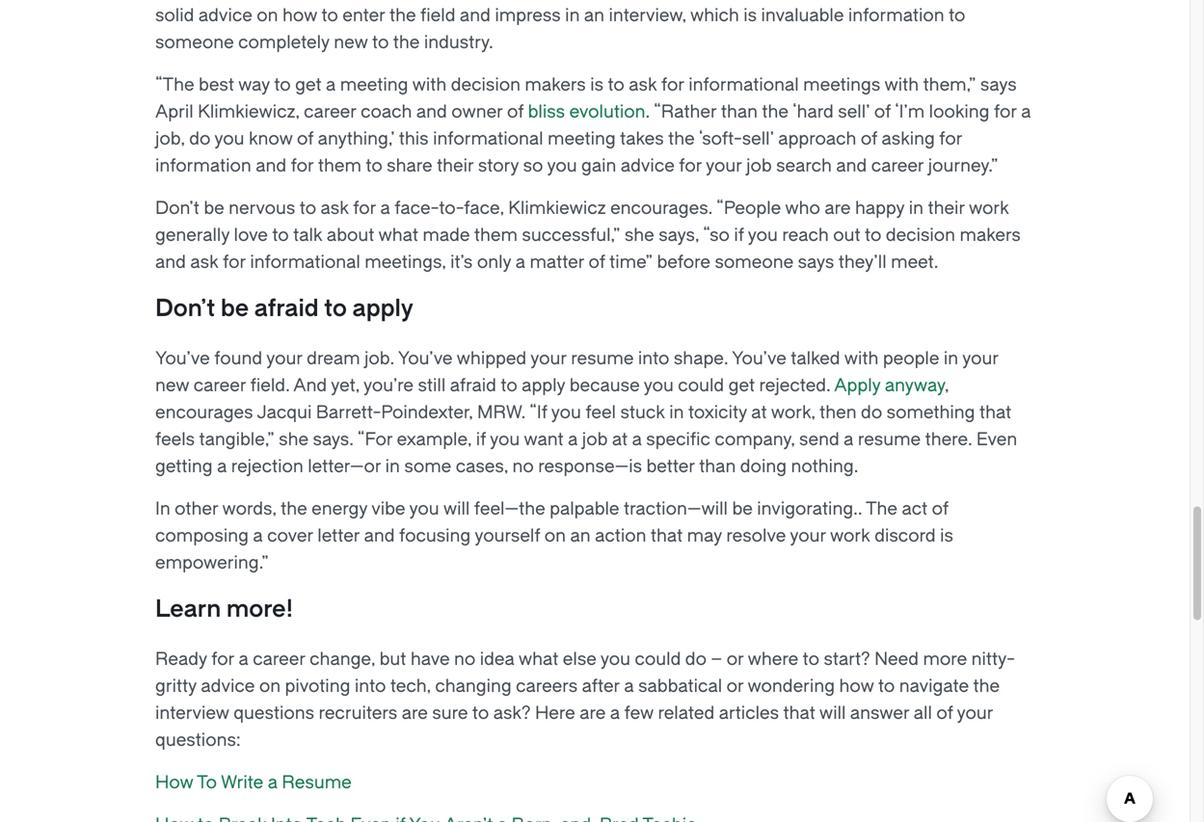 Task type: locate. For each thing, give the bounding box(es) containing it.
of inside "the best way to get a meeting with decision makers is to ask for informational meetings with them," says april klimkiewicz, career coach and owner of
[[507, 102, 524, 122]]

could inside you've found your dream job. you've whipped your resume into shape. you've talked with people in your new career field. and yet, you're still afraid to apply because you could get rejected.
[[678, 376, 724, 396]]

of inside don't be nervous to ask for a face-to-face, klimkiewicz encourages. "people who are happy in their work generally love to talk about what made them successful," she says, "so if you reach out to decision makers and ask for informational meetings, it's only a matter of time" before someone says they'll meet.
[[589, 252, 605, 272]]

1 horizontal spatial says
[[981, 75, 1017, 95]]

work down the
[[830, 526, 870, 546]]

apply anyway
[[834, 376, 945, 396]]

their down journey."
[[928, 198, 965, 218]]

1 horizontal spatial what
[[519, 649, 559, 670]]

2 you've from the left
[[398, 349, 453, 369]]

in down "for
[[385, 457, 400, 477]]

resume inside you've found your dream job. you've whipped your resume into shape. you've talked with people in your new career field. and yet, you're still afraid to apply because you could get rejected.
[[571, 349, 634, 369]]

meetings
[[803, 75, 881, 95]]

sell'
[[838, 102, 870, 122], [742, 129, 774, 149]]

1 vertical spatial makers
[[960, 225, 1021, 245]]

informational inside . "rather than the 'hard sell' of 'i'm looking for a job, do you know of anything,' this informational meeting takes the 'soft-sell' approach of asking for information and for them to share their story so you gain advice for your job search and career journey."
[[433, 129, 543, 149]]

1 horizontal spatial get
[[729, 376, 755, 396]]

"if
[[530, 403, 547, 423]]

0 vertical spatial than
[[721, 102, 758, 122]]

company,
[[715, 430, 795, 450]]

0 horizontal spatial on
[[259, 676, 281, 697]]

a right the 'want'
[[568, 430, 578, 450]]

than inside , encourages jacqui barrett-poindexter, mrw. "if you feel stuck in toxicity at work, then do something that feels tangible," she says. "for example, if you want a job at a specific company, send a resume there. even getting a rejection letter—or in some cases, no response—is better than doing nothing.
[[699, 457, 736, 477]]

with up 'i'm
[[885, 75, 919, 95]]

be up 'found'
[[221, 295, 249, 322]]

that inside , encourages jacqui barrett-poindexter, mrw. "if you feel stuck in toxicity at work, then do something that feels tangible," she says. "for example, if you want a job at a specific company, send a resume there. even getting a rejection letter—or in some cases, no response—is better than doing nothing.
[[980, 403, 1012, 423]]

jacqui
[[257, 403, 312, 423]]

ask?
[[493, 703, 531, 724]]

informational down talk
[[250, 252, 360, 272]]

they'll
[[839, 252, 887, 272]]

1 horizontal spatial you've
[[398, 349, 453, 369]]

you
[[214, 129, 244, 149], [547, 156, 577, 176], [748, 225, 778, 245], [644, 376, 674, 396], [551, 403, 581, 423], [490, 430, 520, 450], [409, 499, 439, 519], [601, 649, 631, 670]]

meeting inside . "rather than the 'hard sell' of 'i'm looking for a job, do you know of anything,' this informational meeting takes the 'soft-sell' approach of asking for information and for them to share their story so you gain advice for your job search and career journey."
[[548, 129, 616, 149]]

do for where
[[685, 649, 707, 670]]

no down the 'want'
[[512, 457, 534, 477]]

career up the anything,'
[[304, 102, 356, 122]]

if right "so in the right of the page
[[734, 225, 744, 245]]

you inside don't be nervous to ask for a face-to-face, klimkiewicz encourages. "people who are happy in their work generally love to talk about what made them successful," she says, "so if you reach out to decision makers and ask for informational meetings, it's only a matter of time" before someone says they'll meet.
[[748, 225, 778, 245]]

informational up 'soft-
[[689, 75, 799, 95]]

your down invigorating.. in the bottom right of the page
[[790, 526, 826, 546]]

1 vertical spatial no
[[454, 649, 476, 670]]

0 horizontal spatial says
[[798, 252, 834, 272]]

work,
[[771, 403, 815, 423]]

could up sabbatical
[[635, 649, 681, 670]]

she up time"
[[625, 225, 654, 245]]

says inside don't be nervous to ask for a face-to-face, klimkiewicz encourages. "people who are happy in their work generally love to talk about what made them successful," she says, "so if you reach out to decision makers and ask for informational meetings, it's only a matter of time" before someone says they'll meet.
[[798, 252, 834, 272]]

informational inside don't be nervous to ask for a face-to-face, klimkiewicz encourages. "people who are happy in their work generally love to talk about what made them successful," she says, "so if you reach out to decision makers and ask for informational meetings, it's only a matter of time" before someone says they'll meet.
[[250, 252, 360, 272]]

the down nitty-
[[973, 676, 1000, 697]]

successful,"
[[522, 225, 620, 245]]

0 horizontal spatial with
[[412, 75, 447, 95]]

1 vertical spatial into
[[355, 676, 386, 697]]

meeting down the bliss evolution 'link'
[[548, 129, 616, 149]]

be for nervous
[[204, 198, 224, 218]]

1 vertical spatial apply
[[522, 376, 565, 396]]

dream
[[307, 349, 360, 369]]

are down tech,
[[402, 703, 428, 724]]

0 vertical spatial their
[[437, 156, 474, 176]]

0 horizontal spatial get
[[295, 75, 322, 95]]

informational inside "the best way to get a meeting with decision makers is to ask for informational meetings with them," says april klimkiewicz, career coach and owner of
[[689, 75, 799, 95]]

may
[[687, 526, 722, 546]]

1 horizontal spatial at
[[751, 403, 767, 423]]

0 horizontal spatial if
[[476, 430, 486, 450]]

1 vertical spatial advice
[[201, 676, 255, 697]]

of inside ready for a career change, but have no idea what else you could do – or where to start? need more nitty- gritty advice on pivoting into tech, changing careers after a sabbatical or wondering how to navigate the interview questions recruiters are sure to ask? here are a few related articles that will answer all of your questions:
[[937, 703, 953, 724]]

do inside . "rather than the 'hard sell' of 'i'm looking for a job, do you know of anything,' this informational meeting takes the 'soft-sell' approach of asking for information and for them to share their story so you gain advice for your job search and career journey."
[[189, 129, 211, 149]]

she down jacqui at the left
[[279, 430, 309, 450]]

whipped
[[457, 349, 527, 369]]

1 horizontal spatial with
[[844, 349, 879, 369]]

1 horizontal spatial makers
[[960, 225, 1021, 245]]

ready
[[155, 649, 207, 670]]

0 vertical spatial advice
[[621, 156, 675, 176]]

0 horizontal spatial no
[[454, 649, 476, 670]]

asking
[[882, 129, 935, 149]]

for up about on the top left of the page
[[353, 198, 376, 218]]

to left talk
[[272, 225, 289, 245]]

job up response—is
[[582, 430, 608, 450]]

1 vertical spatial than
[[699, 457, 736, 477]]

articles
[[719, 703, 779, 724]]

or right –
[[727, 649, 744, 670]]

to down the anything,'
[[366, 156, 382, 176]]

makers inside don't be nervous to ask for a face-to-face, klimkiewicz encourages. "people who are happy in their work generally love to talk about what made them successful," she says, "so if you reach out to decision makers and ask for informational meetings, it's only a matter of time" before someone says they'll meet.
[[960, 225, 1021, 245]]

0 vertical spatial career
[[304, 102, 356, 122]]

"for
[[357, 430, 393, 450]]

to up mrw.
[[501, 376, 517, 396]]

1 horizontal spatial that
[[783, 703, 815, 724]]

a right after
[[624, 676, 634, 697]]

0 horizontal spatial career
[[194, 376, 246, 396]]

and inside in other words, the energy vibe you will feel—the palpable traction—will be invigorating.. the act of composing a cover letter and focusing yourself on an action that may resolve your work discord is empowering."
[[364, 526, 395, 546]]

job up "people at the top
[[746, 156, 772, 176]]

be inside don't be nervous to ask for a face-to-face, klimkiewicz encourages. "people who are happy in their work generally love to talk about what made them successful," she says, "so if you reach out to decision makers and ask for informational meetings, it's only a matter of time" before someone says they'll meet.
[[204, 198, 224, 218]]

0 horizontal spatial resume
[[571, 349, 634, 369]]

1 horizontal spatial on
[[545, 526, 566, 546]]

0 horizontal spatial their
[[437, 156, 474, 176]]

tangible,"
[[199, 430, 274, 450]]

1 horizontal spatial afraid
[[450, 376, 496, 396]]

face-
[[395, 198, 439, 218]]

because
[[570, 376, 640, 396]]

2 horizontal spatial do
[[861, 403, 882, 423]]

1 vertical spatial informational
[[433, 129, 543, 149]]

1 vertical spatial if
[[476, 430, 486, 450]]

are up out
[[825, 198, 851, 218]]

a right "write"
[[268, 773, 278, 793]]

your inside in other words, the energy vibe you will feel—the palpable traction—will be invigorating.. the act of composing a cover letter and focusing yourself on an action that may resolve your work discord is empowering."
[[790, 526, 826, 546]]

2 horizontal spatial career
[[871, 156, 924, 176]]

0 vertical spatial makers
[[525, 75, 586, 95]]

a inside . "rather than the 'hard sell' of 'i'm looking for a job, do you know of anything,' this informational meeting takes the 'soft-sell' approach of asking for information and for them to share their story so you gain advice for your job search and career journey."
[[1021, 102, 1031, 122]]

that inside in other words, the energy vibe you will feel—the palpable traction—will be invigorating.. the act of composing a cover letter and focusing yourself on an action that may resolve your work discord is empowering."
[[651, 526, 683, 546]]

that inside ready for a career change, but have no idea what else you could do – or where to start? need more nitty- gritty advice on pivoting into tech, changing careers after a sabbatical or wondering how to navigate the interview questions recruiters are sure to ask? here are a few related articles that will answer all of your questions:
[[783, 703, 815, 724]]

"so
[[703, 225, 730, 245]]

1 vertical spatial is
[[940, 526, 954, 546]]

into inside ready for a career change, but have no idea what else you could do – or where to start? need more nitty- gritty advice on pivoting into tech, changing careers after a sabbatical or wondering how to navigate the interview questions recruiters are sure to ask? here are a few related articles that will answer all of your questions:
[[355, 676, 386, 697]]

no inside ready for a career change, but have no idea what else you could do – or where to start? need more nitty- gritty advice on pivoting into tech, changing careers after a sabbatical or wondering how to navigate the interview questions recruiters are sure to ask? here are a few related articles that will answer all of your questions:
[[454, 649, 476, 670]]

0 vertical spatial will
[[443, 499, 470, 519]]

the left 'hard
[[762, 102, 789, 122]]

you've up new
[[155, 349, 210, 369]]

apply anyway link
[[834, 376, 945, 396]]

if inside don't be nervous to ask for a face-to-face, klimkiewicz encourages. "people who are happy in their work generally love to talk about what made them successful," she says, "so if you reach out to decision makers and ask for informational meetings, it's only a matter of time" before someone says they'll meet.
[[734, 225, 744, 245]]

0 vertical spatial get
[[295, 75, 322, 95]]

in right happy
[[909, 198, 924, 218]]

be inside in other words, the energy vibe you will feel—the palpable traction—will be invigorating.. the act of composing a cover letter and focusing yourself on an action that may resolve your work discord is empowering."
[[732, 499, 753, 519]]

1 you've from the left
[[155, 349, 210, 369]]

1 horizontal spatial job
[[746, 156, 772, 176]]

meetings,
[[365, 252, 446, 272]]

decision up owner
[[451, 75, 521, 95]]

get right "way" in the left of the page
[[295, 75, 322, 95]]

invigorating..
[[757, 499, 862, 519]]

you up after
[[601, 649, 631, 670]]

0 horizontal spatial will
[[443, 499, 470, 519]]

0 vertical spatial decision
[[451, 75, 521, 95]]

them inside . "rather than the 'hard sell' of 'i'm looking for a job, do you know of anything,' this informational meeting takes the 'soft-sell' approach of asking for information and for them to share their story so you gain advice for your job search and career journey."
[[318, 156, 361, 176]]

or
[[727, 649, 744, 670], [727, 676, 744, 697]]

navigate
[[899, 676, 969, 697]]

you inside in other words, the energy vibe you will feel—the palpable traction—will be invigorating.. the act of composing a cover letter and focusing yourself on an action that may resolve your work discord is empowering."
[[409, 499, 439, 519]]

2 vertical spatial do
[[685, 649, 707, 670]]

on inside in other words, the energy vibe you will feel—the palpable traction—will be invigorating.. the act of composing a cover letter and focusing yourself on an action that may resolve your work discord is empowering."
[[545, 526, 566, 546]]

1 horizontal spatial will
[[819, 703, 846, 724]]

0 vertical spatial resume
[[571, 349, 634, 369]]

for inside "the best way to get a meeting with decision makers is to ask for informational meetings with them," says april klimkiewicz, career coach and owner of
[[661, 75, 684, 95]]

apply
[[352, 295, 413, 322], [522, 376, 565, 396]]

on for advice
[[259, 676, 281, 697]]

toxicity
[[688, 403, 747, 423]]

decision inside don't be nervous to ask for a face-to-face, klimkiewicz encourages. "people who are happy in their work generally love to talk about what made them successful," she says, "so if you reach out to decision makers and ask for informational meetings, it's only a matter of time" before someone says they'll meet.
[[886, 225, 956, 245]]

career down asking
[[871, 156, 924, 176]]

is inside in other words, the energy vibe you will feel—the palpable traction—will be invigorating.. the act of composing a cover letter and focusing yourself on an action that may resolve your work discord is empowering."
[[940, 526, 954, 546]]

0 vertical spatial informational
[[689, 75, 799, 95]]

0 horizontal spatial into
[[355, 676, 386, 697]]

get
[[295, 75, 322, 95], [729, 376, 755, 396]]

1 horizontal spatial advice
[[621, 156, 675, 176]]

tech,
[[390, 676, 431, 697]]

a inside in other words, the energy vibe you will feel—the palpable traction—will be invigorating.. the act of composing a cover letter and focusing yourself on an action that may resolve your work discord is empowering."
[[253, 526, 263, 546]]

pivoting
[[285, 676, 350, 697]]

0 vertical spatial she
[[625, 225, 654, 245]]

2 vertical spatial ask
[[190, 252, 218, 272]]

2 vertical spatial informational
[[250, 252, 360, 272]]

for inside ready for a career change, but have no idea what else you could do – or where to start? need more nitty- gritty advice on pivoting into tech, changing careers after a sabbatical or wondering how to navigate the interview questions recruiters are sure to ask? here are a few related articles that will answer all of your questions:
[[211, 649, 234, 670]]

your down 'soft-
[[706, 156, 742, 176]]

is right discord
[[940, 526, 954, 546]]

than left doing
[[699, 457, 736, 477]]

your up field. on the left top of the page
[[266, 349, 302, 369]]

be
[[204, 198, 224, 218], [221, 295, 249, 322], [732, 499, 753, 519]]

no inside , encourages jacqui barrett-poindexter, mrw. "if you feel stuck in toxicity at work, then do something that feels tangible," she says. "for example, if you want a job at a specific company, send a resume there. even getting a rejection letter—or in some cases, no response—is better than doing nothing.
[[512, 457, 534, 477]]

1 or from the top
[[727, 649, 744, 670]]

0 horizontal spatial that
[[651, 526, 683, 546]]

1 vertical spatial will
[[819, 703, 846, 724]]

advice up interview
[[201, 676, 255, 697]]

0 vertical spatial don't
[[155, 198, 199, 218]]

answer
[[850, 703, 910, 724]]

looking
[[929, 102, 990, 122]]

questions
[[234, 703, 314, 724]]

2 horizontal spatial are
[[825, 198, 851, 218]]

what inside don't be nervous to ask for a face-to-face, klimkiewicz encourages. "people who are happy in their work generally love to talk about what made them successful," she says, "so if you reach out to decision makers and ask for informational meetings, it's only a matter of time" before someone says they'll meet.
[[378, 225, 418, 245]]

or up articles
[[727, 676, 744, 697]]

2 horizontal spatial informational
[[689, 75, 799, 95]]

in inside don't be nervous to ask for a face-to-face, klimkiewicz encourages. "people who are happy in their work generally love to talk about what made them successful," she says, "so if you reach out to decision makers and ask for informational meetings, it's only a matter of time" before someone says they'll meet.
[[909, 198, 924, 218]]

'i'm
[[895, 102, 925, 122]]

makers up bliss
[[525, 75, 586, 95]]

ask inside "the best way to get a meeting with decision makers is to ask for informational meetings with them," says april klimkiewicz, career coach and owner of
[[629, 75, 657, 95]]

0 horizontal spatial job
[[582, 430, 608, 450]]

to inside . "rather than the 'hard sell' of 'i'm looking for a job, do you know of anything,' this informational meeting takes the 'soft-sell' approach of asking for information and for them to share their story so you gain advice for your job search and career journey."
[[366, 156, 382, 176]]

1 vertical spatial what
[[519, 649, 559, 670]]

sure
[[432, 703, 468, 724]]

idea
[[480, 649, 515, 670]]

the inside ready for a career change, but have no idea what else you could do – or where to start? need more nitty- gritty advice on pivoting into tech, changing careers after a sabbatical or wondering how to navigate the interview questions recruiters are sure to ask? here are a few related articles that will answer all of your questions:
[[973, 676, 1000, 697]]

their
[[437, 156, 474, 176], [928, 198, 965, 218]]

feel—the
[[474, 499, 545, 519]]

1 horizontal spatial she
[[625, 225, 654, 245]]

new
[[155, 376, 189, 396]]

2 don't from the top
[[155, 295, 215, 322]]

to-
[[439, 198, 464, 218]]

advice down takes
[[621, 156, 675, 176]]

1 horizontal spatial resume
[[858, 430, 921, 450]]

you've up still
[[398, 349, 453, 369]]

on
[[545, 526, 566, 546], [259, 676, 281, 697]]

be for afraid
[[221, 295, 249, 322]]

on left an
[[545, 526, 566, 546]]

1 vertical spatial she
[[279, 430, 309, 450]]

do up information
[[189, 129, 211, 149]]

0 vertical spatial ask
[[629, 75, 657, 95]]

0 horizontal spatial is
[[590, 75, 604, 95]]

and down approach
[[836, 156, 867, 176]]

the up cover
[[281, 499, 307, 519]]

0 vertical spatial no
[[512, 457, 534, 477]]

their inside don't be nervous to ask for a face-to-face, klimkiewicz encourages. "people who are happy in their work generally love to talk about what made them successful," she says, "so if you reach out to decision makers and ask for informational meetings, it's only a matter of time" before someone says they'll meet.
[[928, 198, 965, 218]]

know
[[249, 129, 293, 149]]

what inside ready for a career change, but have no idea what else you could do – or where to start? need more nitty- gritty advice on pivoting into tech, changing careers after a sabbatical or wondering how to navigate the interview questions recruiters are sure to ask? here are a few related articles that will answer all of your questions:
[[519, 649, 559, 670]]

work
[[969, 198, 1009, 218], [830, 526, 870, 546]]

makers
[[525, 75, 586, 95], [960, 225, 1021, 245]]

yet,
[[331, 376, 360, 396]]

0 vertical spatial work
[[969, 198, 1009, 218]]

sell' left approach
[[742, 129, 774, 149]]

0 vertical spatial be
[[204, 198, 224, 218]]

to
[[197, 773, 217, 793]]

do down apply
[[861, 403, 882, 423]]

sabbatical
[[638, 676, 722, 697]]

makers inside "the best way to get a meeting with decision makers is to ask for informational meetings with them," says april klimkiewicz, career coach and owner of
[[525, 75, 586, 95]]

1 vertical spatial get
[[729, 376, 755, 396]]

says up looking
[[981, 75, 1017, 95]]

makers down journey."
[[960, 225, 1021, 245]]

into inside you've found your dream job. you've whipped your resume into shape. you've talked with people in your new career field. and yet, you're still afraid to apply because you could get rejected.
[[638, 349, 670, 369]]

ask up about on the top left of the page
[[321, 198, 349, 218]]

career inside "the best way to get a meeting with decision makers is to ask for informational meetings with them," says april klimkiewicz, career coach and owner of
[[304, 102, 356, 122]]

a down tangible,"
[[217, 457, 227, 477]]

don't for don't be nervous to ask for a face-to-face, klimkiewicz encourages. "people who are happy in their work generally love to talk about what made them successful," she says, "so if you reach out to decision makers and ask for informational meetings, it's only a matter of time" before someone says they'll meet.
[[155, 198, 199, 218]]

ask down generally
[[190, 252, 218, 272]]

1 horizontal spatial sell'
[[838, 102, 870, 122]]

1 vertical spatial at
[[612, 430, 628, 450]]

1 horizontal spatial meeting
[[548, 129, 616, 149]]

decision up meet.
[[886, 225, 956, 245]]

2 horizontal spatial ask
[[629, 75, 657, 95]]

1 vertical spatial do
[[861, 403, 882, 423]]

1 horizontal spatial ask
[[321, 198, 349, 218]]

0 horizontal spatial do
[[189, 129, 211, 149]]

do left –
[[685, 649, 707, 670]]

0 horizontal spatial she
[[279, 430, 309, 450]]

in
[[909, 198, 924, 218], [944, 349, 959, 369], [669, 403, 684, 423], [385, 457, 400, 477]]

you up focusing
[[409, 499, 439, 519]]

sell' down the meetings
[[838, 102, 870, 122]]

says.
[[313, 430, 353, 450]]

will
[[443, 499, 470, 519], [819, 703, 846, 724]]

into up recruiters
[[355, 676, 386, 697]]

happy
[[855, 198, 905, 218]]

0 horizontal spatial apply
[[352, 295, 413, 322]]

someone
[[715, 252, 794, 272]]

on inside ready for a career change, but have no idea what else you could do – or where to start? need more nitty- gritty advice on pivoting into tech, changing careers after a sabbatical or wondering how to navigate the interview questions recruiters are sure to ask? here are a few related articles that will answer all of your questions:
[[259, 676, 281, 697]]

is up bliss evolution
[[590, 75, 604, 95]]

you up stuck
[[644, 376, 674, 396]]

no up "changing"
[[454, 649, 476, 670]]

that down the wondering
[[783, 703, 815, 724]]

'hard
[[793, 102, 834, 122]]

she inside , encourages jacqui barrett-poindexter, mrw. "if you feel stuck in toxicity at work, then do something that feels tangible," she says. "for example, if you want a job at a specific company, send a resume there. even getting a rejection letter—or in some cases, no response—is better than doing nothing.
[[279, 430, 309, 450]]

than up 'soft-
[[721, 102, 758, 122]]

3 you've from the left
[[732, 349, 787, 369]]

words,
[[222, 499, 276, 519]]

0 horizontal spatial what
[[378, 225, 418, 245]]

0 horizontal spatial meeting
[[340, 75, 408, 95]]

work inside in other words, the energy vibe you will feel—the palpable traction—will be invigorating.. the act of composing a cover letter and focusing yourself on an action that may resolve your work discord is empowering."
[[830, 526, 870, 546]]

their inside . "rather than the 'hard sell' of 'i'm looking for a job, do you know of anything,' this informational meeting takes the 'soft-sell' approach of asking for information and for them to share their story so you gain advice for your job search and career journey."
[[437, 156, 474, 176]]

don't inside don't be nervous to ask for a face-to-face, klimkiewicz encourages. "people who are happy in their work generally love to talk about what made them successful," she says, "so if you reach out to decision makers and ask for informational meetings, it's only a matter of time" before someone says they'll meet.
[[155, 198, 199, 218]]

job inside . "rather than the 'hard sell' of 'i'm looking for a job, do you know of anything,' this informational meeting takes the 'soft-sell' approach of asking for information and for them to share their story so you gain advice for your job search and career journey."
[[746, 156, 772, 176]]

to right "way" in the left of the page
[[274, 75, 291, 95]]

on down a career on the left of the page
[[259, 676, 281, 697]]

says
[[981, 75, 1017, 95], [798, 252, 834, 272]]

for down know
[[291, 156, 314, 176]]

1 horizontal spatial them
[[474, 225, 518, 245]]

1 don't from the top
[[155, 198, 199, 218]]

0 vertical spatial that
[[980, 403, 1012, 423]]

resume down something
[[858, 430, 921, 450]]

that up even
[[980, 403, 1012, 423]]

an
[[570, 526, 591, 546]]

will down how
[[819, 703, 846, 724]]

1 vertical spatial sell'
[[742, 129, 774, 149]]

of left time"
[[589, 252, 605, 272]]

what up "careers"
[[519, 649, 559, 670]]

vibe
[[371, 499, 405, 519]]

empowering."
[[155, 553, 269, 573]]

are down after
[[580, 703, 606, 724]]

don't up 'found'
[[155, 295, 215, 322]]

on for yourself
[[545, 526, 566, 546]]

0 vertical spatial or
[[727, 649, 744, 670]]

1 vertical spatial could
[[635, 649, 681, 670]]

afraid down the whipped
[[450, 376, 496, 396]]

2 or from the top
[[727, 676, 744, 697]]

2 horizontal spatial you've
[[732, 349, 787, 369]]

0 horizontal spatial work
[[830, 526, 870, 546]]

will inside in other words, the energy vibe you will feel—the palpable traction—will be invigorating.. the act of composing a cover letter and focusing yourself on an action that may resolve your work discord is empowering."
[[443, 499, 470, 519]]

1 vertical spatial their
[[928, 198, 965, 218]]

job,
[[155, 129, 185, 149]]

still
[[418, 376, 446, 396]]

that down traction—will
[[651, 526, 683, 546]]

0 horizontal spatial decision
[[451, 75, 521, 95]]

you've
[[155, 349, 210, 369], [398, 349, 453, 369], [732, 349, 787, 369]]

1 horizontal spatial is
[[940, 526, 954, 546]]

1 horizontal spatial into
[[638, 349, 670, 369]]

1 horizontal spatial their
[[928, 198, 965, 218]]

your inside . "rather than the 'hard sell' of 'i'm looking for a job, do you know of anything,' this informational meeting takes the 'soft-sell' approach of asking for information and for them to share their story so you gain advice for your job search and career journey."
[[706, 156, 742, 176]]

them up only
[[474, 225, 518, 245]]

2 vertical spatial that
[[783, 703, 815, 724]]

poindexter,
[[381, 403, 473, 423]]

0 horizontal spatial them
[[318, 156, 361, 176]]

a left face-
[[380, 198, 390, 218]]

that
[[980, 403, 1012, 423], [651, 526, 683, 546], [783, 703, 815, 724]]

1 vertical spatial career
[[871, 156, 924, 176]]

afraid up dream
[[254, 295, 319, 322]]

1 vertical spatial that
[[651, 526, 683, 546]]

if inside , encourages jacqui barrett-poindexter, mrw. "if you feel stuck in toxicity at work, then do something that feels tangible," she says. "for example, if you want a job at a specific company, send a resume there. even getting a rejection letter—or in some cases, no response—is better than doing nothing.
[[476, 430, 486, 450]]

1 vertical spatial on
[[259, 676, 281, 697]]

be up resolve
[[732, 499, 753, 519]]

you up someone
[[748, 225, 778, 245]]

bliss evolution
[[528, 102, 646, 122]]

1 vertical spatial meeting
[[548, 129, 616, 149]]

what up meetings,
[[378, 225, 418, 245]]

1 horizontal spatial decision
[[886, 225, 956, 245]]

in inside you've found your dream job. you've whipped your resume into shape. you've talked with people in your new career field. and yet, you're still afraid to apply because you could get rejected.
[[944, 349, 959, 369]]

resume up because
[[571, 349, 634, 369]]

do inside ready for a career change, but have no idea what else you could do – or where to start? need more nitty- gritty advice on pivoting into tech, changing careers after a sabbatical or wondering how to navigate the interview questions recruiters are sure to ask? here are a few related articles that will answer all of your questions:
[[685, 649, 707, 670]]

get inside you've found your dream job. you've whipped your resume into shape. you've talked with people in your new career field. and yet, you're still afraid to apply because you could get rejected.
[[729, 376, 755, 396]]

of right act
[[932, 499, 949, 519]]

you've found your dream job. you've whipped your resume into shape. you've talked with people in your new career field. and yet, you're still afraid to apply because you could get rejected.
[[155, 349, 999, 396]]

0 vertical spatial at
[[751, 403, 767, 423]]

example,
[[397, 430, 472, 450]]

in
[[155, 499, 170, 519]]

0 vertical spatial is
[[590, 75, 604, 95]]

send
[[799, 430, 840, 450]]



Task type: vqa. For each thing, say whether or not it's contained in the screenshot.
leftmost "more"
no



Task type: describe. For each thing, give the bounding box(es) containing it.
do for of
[[189, 129, 211, 149]]

will inside ready for a career change, but have no idea what else you could do – or where to start? need more nitty- gritty advice on pivoting into tech, changing careers after a sabbatical or wondering how to navigate the interview questions recruiters are sure to ask? here are a few related articles that will answer all of your questions:
[[819, 703, 846, 724]]

you down klimkiewicz,
[[214, 129, 244, 149]]

talked
[[791, 349, 840, 369]]

resume inside , encourages jacqui barrett-poindexter, mrw. "if you feel stuck in toxicity at work, then do something that feels tangible," she says. "for example, if you want a job at a specific company, send a resume there. even getting a rejection letter—or in some cases, no response—is better than doing nothing.
[[858, 430, 921, 450]]

and
[[293, 376, 327, 396]]

advice inside . "rather than the 'hard sell' of 'i'm looking for a job, do you know of anything,' this informational meeting takes the 'soft-sell' approach of asking for information and for them to share their story so you gain advice for your job search and career journey."
[[621, 156, 675, 176]]

people
[[883, 349, 940, 369]]

of inside in other words, the energy vibe you will feel—the palpable traction—will be invigorating.. the act of composing a cover letter and focusing yourself on an action that may resolve your work discord is empowering."
[[932, 499, 949, 519]]

resume
[[282, 773, 352, 793]]

want
[[524, 430, 564, 450]]

are inside don't be nervous to ask for a face-to-face, klimkiewicz encourages. "people who are happy in their work generally love to talk about what made them successful," she says, "so if you reach out to decision makers and ask for informational meetings, it's only a matter of time" before someone says they'll meet.
[[825, 198, 851, 218]]

approach
[[778, 129, 857, 149]]

best
[[199, 75, 234, 95]]

you inside ready for a career change, but have no idea what else you could do – or where to start? need more nitty- gritty advice on pivoting into tech, changing careers after a sabbatical or wondering how to navigate the interview questions recruiters are sure to ask? here are a few related articles that will answer all of your questions:
[[601, 649, 631, 670]]

get inside "the best way to get a meeting with decision makers is to ask for informational meetings with them," says april klimkiewicz, career coach and owner of
[[295, 75, 322, 95]]

it's
[[450, 252, 473, 272]]

than inside . "rather than the 'hard sell' of 'i'm looking for a job, do you know of anything,' this informational meeting takes the 'soft-sell' approach of asking for information and for them to share their story so you gain advice for your job search and career journey."
[[721, 102, 758, 122]]

–
[[711, 649, 722, 670]]

after
[[582, 676, 620, 697]]

you're
[[363, 376, 414, 396]]

reach
[[782, 225, 829, 245]]

work inside don't be nervous to ask for a face-to-face, klimkiewicz encourages. "people who are happy in their work generally love to talk about what made them successful," she says, "so if you reach out to decision makers and ask for informational meetings, it's only a matter of time" before someone says they'll meet.
[[969, 198, 1009, 218]]

decision inside "the best way to get a meeting with decision makers is to ask for informational meetings with them," says april klimkiewicz, career coach and owner of
[[451, 75, 521, 95]]

for right looking
[[994, 102, 1017, 122]]

0 horizontal spatial afraid
[[254, 295, 319, 322]]

your inside ready for a career change, but have no idea what else you could do – or where to start? need more nitty- gritty advice on pivoting into tech, changing careers after a sabbatical or wondering how to navigate the interview questions recruiters are sure to ask? here are a few related articles that will answer all of your questions:
[[957, 703, 993, 724]]

of left asking
[[861, 129, 877, 149]]

how
[[839, 676, 874, 697]]

where
[[748, 649, 799, 670]]

1 vertical spatial ask
[[321, 198, 349, 218]]

better
[[646, 457, 695, 477]]

out
[[833, 225, 861, 245]]

a right only
[[516, 252, 525, 272]]

gain
[[581, 156, 617, 176]]

you inside you've found your dream job. you've whipped your resume into shape. you've talked with people in your new career field. and yet, you're still afraid to apply because you could get rejected.
[[644, 376, 674, 396]]

coach
[[361, 102, 412, 122]]

2 horizontal spatial with
[[885, 75, 919, 95]]

cover
[[267, 526, 313, 546]]

of left 'i'm
[[874, 102, 891, 122]]

you down mrw.
[[490, 430, 520, 450]]

encourages.
[[610, 198, 713, 218]]

and inside don't be nervous to ask for a face-to-face, klimkiewicz encourages. "people who are happy in their work generally love to talk about what made them successful," she says, "so if you reach out to decision makers and ask for informational meetings, it's only a matter of time" before someone says they'll meet.
[[155, 252, 186, 272]]

to up dream
[[324, 295, 347, 322]]

to up evolution
[[608, 75, 625, 95]]

for down 'soft-
[[679, 156, 702, 176]]

your right people
[[962, 349, 999, 369]]

to up the wondering
[[803, 649, 820, 670]]

don't for don't be afraid to apply
[[155, 295, 215, 322]]

made
[[423, 225, 470, 245]]

job.
[[364, 349, 394, 369]]

way
[[238, 75, 270, 95]]

shape.
[[674, 349, 728, 369]]

do inside , encourages jacqui barrett-poindexter, mrw. "if you feel stuck in toxicity at work, then do something that feels tangible," she says. "for example, if you want a job at a specific company, send a resume there. even getting a rejection letter—or in some cases, no response—is better than doing nothing.
[[861, 403, 882, 423]]

story
[[478, 156, 519, 176]]

related
[[658, 703, 715, 724]]

1 horizontal spatial are
[[580, 703, 606, 724]]

your up "if
[[531, 349, 567, 369]]

career inside you've found your dream job. you've whipped your resume into shape. you've talked with people in your new career field. and yet, you're still afraid to apply because you could get rejected.
[[194, 376, 246, 396]]

field.
[[250, 376, 290, 396]]

response—is
[[538, 457, 642, 477]]

wondering
[[748, 676, 835, 697]]

.
[[646, 102, 650, 122]]

don't be nervous to ask for a face-to-face, klimkiewicz encourages. "people who are happy in their work generally love to talk about what made them successful," she says, "so if you reach out to decision makers and ask for informational meetings, it's only a matter of time" before someone says they'll meet.
[[155, 198, 1021, 272]]

for down love
[[223, 252, 246, 272]]

could inside ready for a career change, but have no idea what else you could do – or where to start? need more nitty- gritty advice on pivoting into tech, changing careers after a sabbatical or wondering how to navigate the interview questions recruiters are sure to ask? here are a few related articles that will answer all of your questions:
[[635, 649, 681, 670]]

time"
[[610, 252, 653, 272]]

learn more!
[[155, 596, 293, 623]]

rejected.
[[759, 376, 831, 396]]

stuck
[[620, 403, 665, 423]]

who
[[785, 198, 820, 218]]

journey."
[[928, 156, 998, 176]]

,
[[945, 376, 949, 396]]

else
[[563, 649, 597, 670]]

to up talk
[[300, 198, 316, 218]]

"rather
[[654, 102, 717, 122]]

recruiters
[[319, 703, 397, 724]]

few
[[624, 703, 654, 724]]

you right "if
[[551, 403, 581, 423]]

job inside , encourages jacqui barrett-poindexter, mrw. "if you feel stuck in toxicity at work, then do something that feels tangible," she says. "for example, if you want a job at a specific company, send a resume there. even getting a rejection letter—or in some cases, no response—is better than doing nothing.
[[582, 430, 608, 450]]

love
[[234, 225, 268, 245]]

them,"
[[923, 75, 976, 95]]

generally
[[155, 225, 230, 245]]

and down know
[[256, 156, 287, 176]]

says,
[[659, 225, 699, 245]]

information
[[155, 156, 251, 176]]

rejection
[[231, 457, 304, 477]]

april
[[155, 102, 193, 122]]

you right so
[[547, 156, 577, 176]]

changing
[[435, 676, 512, 697]]

to inside you've found your dream job. you've whipped your resume into shape. you've talked with people in your new career field. and yet, you're still afraid to apply because you could get rejected.
[[501, 376, 517, 396]]

nitty-
[[972, 649, 1015, 670]]

then
[[820, 403, 857, 423]]

to up answer
[[878, 676, 895, 697]]

mrw.
[[477, 403, 526, 423]]

is inside "the best way to get a meeting with decision makers is to ask for informational meetings with them," says april klimkiewicz, career coach and owner of
[[590, 75, 604, 95]]

matter
[[530, 252, 584, 272]]

all
[[914, 703, 932, 724]]

career inside . "rather than the 'hard sell' of 'i'm looking for a job, do you know of anything,' this informational meeting takes the 'soft-sell' approach of asking for information and for them to share their story so you gain advice for your job search and career journey."
[[871, 156, 924, 176]]

with inside you've found your dream job. you've whipped your resume into shape. you've talked with people in your new career field. and yet, you're still afraid to apply because you could get rejected.
[[844, 349, 879, 369]]

0 horizontal spatial at
[[612, 430, 628, 450]]

the down "rather
[[668, 129, 695, 149]]

cases,
[[456, 457, 508, 477]]

a left few
[[610, 703, 620, 724]]

apply
[[834, 376, 881, 396]]

and inside "the best way to get a meeting with decision makers is to ask for informational meetings with them," says april klimkiewicz, career coach and owner of
[[416, 102, 447, 122]]

a inside "the best way to get a meeting with decision makers is to ask for informational meetings with them," says april klimkiewicz, career coach and owner of
[[326, 75, 336, 95]]

careers
[[516, 676, 578, 697]]

"the best way to get a meeting with decision makers is to ask for informational meetings with them," says april klimkiewicz, career coach and owner of
[[155, 75, 1017, 122]]

only
[[477, 252, 511, 272]]

focusing
[[399, 526, 471, 546]]

afraid inside you've found your dream job. you've whipped your resume into shape. you've talked with people in your new career field. and yet, you're still afraid to apply because you could get rejected.
[[450, 376, 496, 396]]

the
[[866, 499, 898, 519]]

about
[[327, 225, 374, 245]]

how to write a resume
[[155, 773, 352, 793]]

apply inside you've found your dream job. you've whipped your resume into shape. you've talked with people in your new career field. and yet, you're still afraid to apply because you could get rejected.
[[522, 376, 565, 396]]

search
[[776, 156, 832, 176]]

anything,'
[[318, 129, 395, 149]]

says inside "the best way to get a meeting with decision makers is to ask for informational meetings with them," says april klimkiewicz, career coach and owner of
[[981, 75, 1017, 95]]

to right out
[[865, 225, 882, 245]]

more
[[923, 649, 967, 670]]

in up specific
[[669, 403, 684, 423]]

a down then
[[844, 430, 854, 450]]

ready for a career change, but have no idea what else you could do – or where to start? need more nitty- gritty advice on pivoting into tech, changing careers after a sabbatical or wondering how to navigate the interview questions recruiters are sure to ask? here are a few related articles that will answer all of your questions:
[[155, 649, 1015, 751]]

a down stuck
[[632, 430, 642, 450]]

start?
[[824, 649, 870, 670]]

change,
[[310, 649, 375, 670]]

energy
[[312, 499, 367, 519]]

feel
[[586, 403, 616, 423]]

the inside in other words, the energy vibe you will feel—the palpable traction—will be invigorating.. the act of composing a cover letter and focusing yourself on an action that may resolve your work discord is empowering."
[[281, 499, 307, 519]]

this
[[399, 129, 429, 149]]

, encourages jacqui barrett-poindexter, mrw. "if you feel stuck in toxicity at work, then do something that feels tangible," she says. "for example, if you want a job at a specific company, send a resume there. even getting a rejection letter—or in some cases, no response—is better than doing nothing.
[[155, 376, 1017, 477]]

advice inside ready for a career change, but have no idea what else you could do – or where to start? need more nitty- gritty advice on pivoting into tech, changing careers after a sabbatical or wondering how to navigate the interview questions recruiters are sure to ask? here are a few related articles that will answer all of your questions:
[[201, 676, 255, 697]]

questions:
[[155, 730, 241, 751]]

meeting inside "the best way to get a meeting with decision makers is to ask for informational meetings with them," says april klimkiewicz, career coach and owner of
[[340, 75, 408, 95]]

bliss
[[528, 102, 565, 122]]

takes
[[620, 129, 664, 149]]

anyway
[[885, 376, 945, 396]]

gritty
[[155, 676, 197, 697]]

to down "changing"
[[472, 703, 489, 724]]

interview
[[155, 703, 229, 724]]

yourself
[[475, 526, 540, 546]]

of right know
[[297, 129, 314, 149]]

for down looking
[[939, 129, 962, 149]]

action
[[595, 526, 646, 546]]

them inside don't be nervous to ask for a face-to-face, klimkiewicz encourages. "people who are happy in their work generally love to talk about what made them successful," she says, "so if you reach out to decision makers and ask for informational meetings, it's only a matter of time" before someone says they'll meet.
[[474, 225, 518, 245]]

she inside don't be nervous to ask for a face-to-face, klimkiewicz encourages. "people who are happy in their work generally love to talk about what made them successful," she says, "so if you reach out to decision makers and ask for informational meetings, it's only a matter of time" before someone says they'll meet.
[[625, 225, 654, 245]]

0 horizontal spatial are
[[402, 703, 428, 724]]

talk
[[293, 225, 322, 245]]



